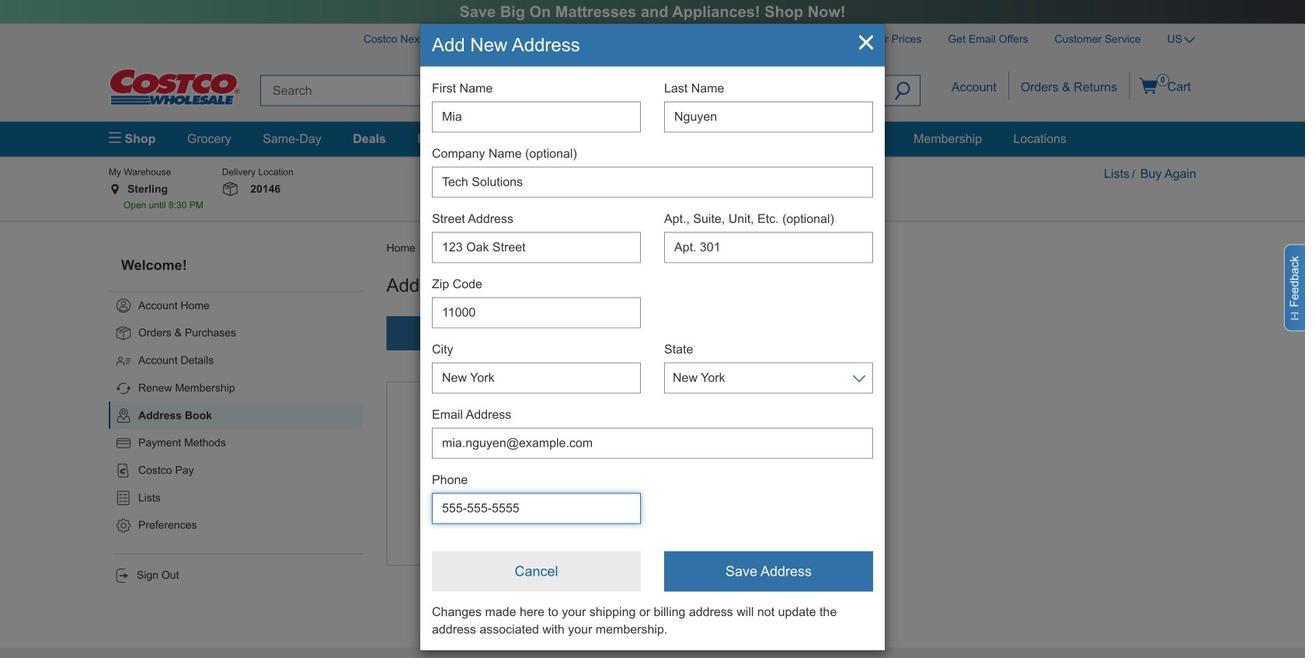 Task type: locate. For each thing, give the bounding box(es) containing it.
Search text field
[[260, 75, 886, 106], [260, 75, 886, 106]]

None telephone field
[[432, 493, 641, 524]]

search image
[[895, 82, 911, 103]]

None text field
[[665, 101, 874, 132], [432, 167, 874, 198], [432, 232, 641, 263], [665, 232, 874, 263], [432, 297, 641, 328], [665, 101, 874, 132], [432, 167, 874, 198], [432, 232, 641, 263], [665, 232, 874, 263], [432, 297, 641, 328]]

None text field
[[432, 101, 641, 132], [432, 362, 641, 394], [432, 428, 874, 459], [432, 101, 641, 132], [432, 362, 641, 394], [432, 428, 874, 459]]

signout image
[[113, 567, 131, 584]]



Task type: describe. For each thing, give the bounding box(es) containing it.
main element
[[109, 122, 1197, 157]]

close image
[[860, 35, 874, 51]]

patient address navigation tab list
[[387, 316, 780, 350]]

costco us homepage image
[[109, 68, 241, 106]]



Task type: vqa. For each thing, say whether or not it's contained in the screenshot.
the Patient Address Navigation tab list
yes



